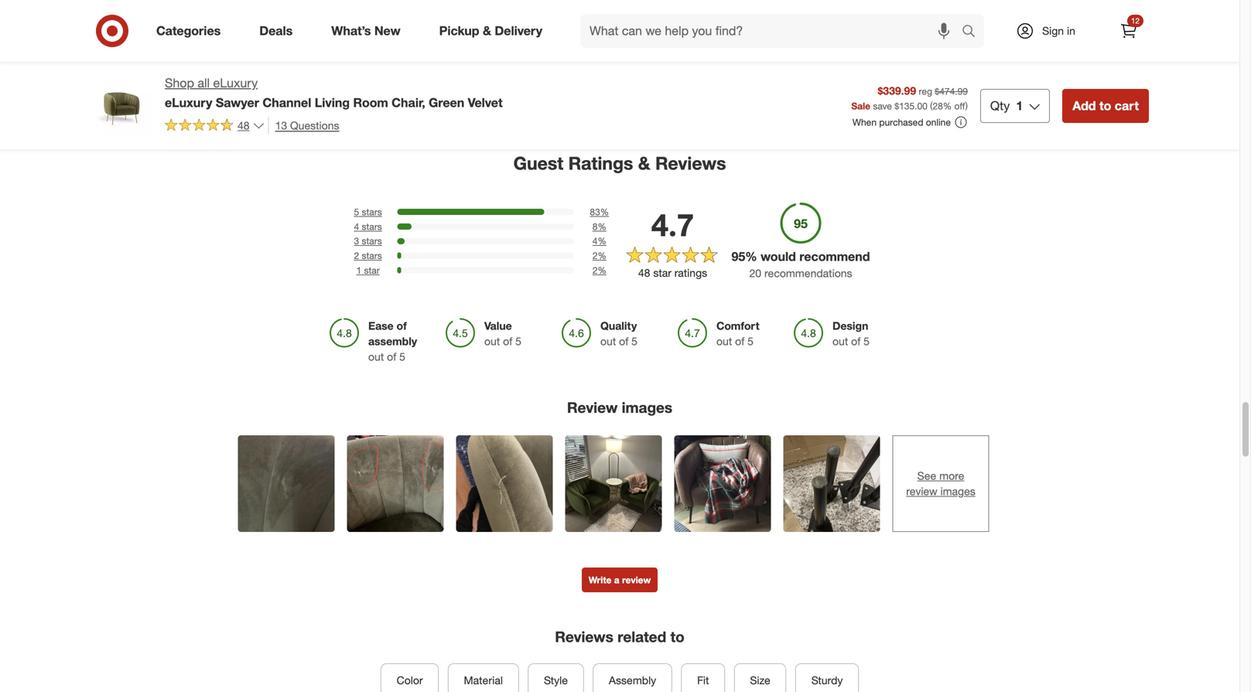 Task type: locate. For each thing, give the bounding box(es) containing it.
0 vertical spatial 4
[[354, 221, 359, 233]]

0 vertical spatial with
[[355, 4, 375, 17]]

2 vertical spatial to
[[671, 629, 685, 646]]

4 %
[[593, 235, 607, 247]]

0 horizontal spatial sponsored link
[[416, 0, 543, 42]]

qty
[[991, 98, 1010, 113]]

0 horizontal spatial eluxury
[[165, 95, 212, 110]]

reviews up 4.7
[[656, 153, 726, 174]]

out inside ease of assembly out of 5
[[368, 350, 384, 364]]

up
[[172, 17, 184, 31]]

of down quality
[[619, 335, 629, 348]]

pickup & delivery link
[[426, 14, 562, 48]]

1 horizontal spatial 1
[[1017, 98, 1023, 113]]

28
[[933, 100, 943, 112]]

48 down "sawyer"
[[238, 119, 250, 132]]

reviews related to
[[555, 629, 685, 646]]

48
[[238, 119, 250, 132], [638, 266, 651, 280]]

0 horizontal spatial &
[[483, 23, 492, 38]]

guest review image 2 of 12, zoom in image
[[347, 436, 444, 533]]

upholstered up living
[[574, 5, 633, 19]]

pickup & delivery
[[439, 23, 543, 38]]

ease of assembly out of 5
[[368, 319, 417, 364]]

5 for comfort out of 5
[[748, 335, 754, 348]]

wood
[[258, 17, 286, 31]]

0 vertical spatial eluxury
[[213, 75, 258, 91]]

0 horizontal spatial upholstered
[[258, 4, 318, 17]]

2 horizontal spatial to
[[1100, 98, 1112, 113]]

guest review image 3 of 12, zoom in image
[[456, 436, 553, 533]]

of up assembly
[[397, 319, 407, 333]]

0 vertical spatial &
[[483, 23, 492, 38]]

5 inside design out of 5
[[864, 335, 870, 348]]

stars up 2 stars
[[362, 235, 382, 247]]

1 vertical spatial to
[[1100, 98, 1112, 113]]

with
[[355, 4, 375, 17], [574, 19, 594, 33]]

ratings
[[569, 153, 634, 174]]

upholstered up "deals"
[[258, 4, 318, 17]]

2 sponsored link from the left
[[731, 0, 858, 42]]

2 horizontal spatial sponsored link
[[1047, 0, 1174, 42]]

image of eluxury sawyer channel living room chair, green velvet image
[[91, 74, 152, 136]]

out down "comfort"
[[717, 335, 732, 348]]

1 horizontal spatial to
[[671, 629, 685, 646]]

out inside the quality out of 5
[[601, 335, 616, 348]]

with down aurora
[[574, 19, 594, 33]]

48 left "ratings"
[[638, 266, 651, 280]]

1 horizontal spatial reviews
[[656, 153, 726, 174]]

review for write a review
[[622, 575, 651, 587]]

of inside value out of 5
[[503, 335, 513, 348]]

star left "ratings"
[[654, 266, 672, 280]]

stars for 3 stars
[[362, 235, 382, 247]]

1 2 % from the top
[[593, 250, 607, 262]]

1 horizontal spatial upholstered
[[574, 5, 633, 19]]

to right add
[[1100, 98, 1112, 113]]

1 vertical spatial images
[[941, 485, 976, 499]]

guest review image 1 of 12, zoom in image
[[238, 436, 335, 533]]

review
[[567, 399, 618, 417]]

0 vertical spatial 1
[[1017, 98, 1023, 113]]

2 stars from the top
[[362, 221, 382, 233]]

of down the value
[[503, 335, 513, 348]]

of inside comfort out of 5
[[735, 335, 745, 348]]

costway
[[100, 4, 142, 17]]

2 % for star
[[593, 265, 607, 276]]

& right ratings
[[638, 153, 651, 174]]

4 stars
[[354, 221, 382, 233]]

out down assembly
[[368, 350, 384, 364]]

review right a
[[622, 575, 651, 587]]

wooden
[[609, 0, 649, 5]]

chair,
[[392, 95, 425, 110]]

tv's
[[147, 17, 169, 31]]

4
[[354, 221, 359, 233], [593, 235, 598, 247]]

$
[[895, 100, 900, 112]]

out inside value out of 5
[[485, 335, 500, 348]]

review
[[907, 485, 938, 499], [622, 575, 651, 587]]

out down design
[[833, 335, 849, 348]]

of down design
[[852, 335, 861, 348]]

0 vertical spatial 48
[[238, 119, 250, 132]]

with inside the upholstered bench with wood base cream boucle - homepop
[[355, 4, 375, 17]]

135.00
[[900, 100, 928, 112]]

out for design out of 5
[[833, 335, 849, 348]]

1 star
[[356, 265, 380, 276]]

would
[[761, 249, 796, 264]]

a
[[614, 575, 620, 587]]

0 horizontal spatial to
[[187, 17, 197, 31]]

stars up 4 stars
[[362, 206, 382, 218]]

images down more
[[941, 485, 976, 499]]

% for 1 star
[[598, 265, 607, 276]]

5 for value out of 5
[[516, 335, 522, 348]]

0 horizontal spatial star
[[364, 265, 380, 276]]

3-
[[115, 31, 124, 44]]

48 link
[[165, 117, 265, 136]]

out down the value
[[485, 335, 500, 348]]

style
[[544, 674, 568, 688]]

1 vertical spatial 1
[[356, 265, 362, 276]]

value
[[485, 319, 512, 333]]

1 down 2 stars
[[356, 265, 362, 276]]

1 vertical spatial 4
[[593, 235, 598, 247]]

2 2 % from the top
[[593, 265, 607, 276]]

% for 5 stars
[[601, 206, 609, 218]]

out down quality
[[601, 335, 616, 348]]

images inside see more review images
[[941, 485, 976, 499]]

0 vertical spatial reviews
[[656, 153, 726, 174]]

1 stars from the top
[[362, 206, 382, 218]]

quality out of 5
[[601, 319, 638, 348]]

0 horizontal spatial review
[[622, 575, 651, 587]]

1 horizontal spatial &
[[638, 153, 651, 174]]

sign in link
[[1003, 14, 1100, 48]]

5 inside value out of 5
[[516, 335, 522, 348]]

tv
[[186, 4, 199, 17]]

eluxury up "sawyer"
[[213, 75, 258, 91]]

of inside the quality out of 5
[[619, 335, 629, 348]]

reviews up style button
[[555, 629, 614, 646]]

tier
[[124, 31, 142, 44]]

5 inside comfort out of 5
[[748, 335, 754, 348]]

% for 3 stars
[[598, 235, 607, 247]]

1 vertical spatial review
[[622, 575, 651, 587]]

stars up 3 stars
[[362, 221, 382, 233]]

1 vertical spatial 48
[[638, 266, 651, 280]]

0 horizontal spatial 48
[[238, 119, 250, 132]]

0 horizontal spatial with
[[355, 4, 375, 17]]

2 %
[[593, 250, 607, 262], [593, 265, 607, 276]]

sign
[[1043, 24, 1064, 38]]

%
[[943, 100, 952, 112], [601, 206, 609, 218], [598, 221, 607, 233], [598, 235, 607, 247], [746, 249, 758, 264], [598, 250, 607, 262], [598, 265, 607, 276]]

|
[[653, 19, 656, 33]]

4 down 8 at the top left of page
[[593, 235, 598, 247]]

1 horizontal spatial review
[[907, 485, 938, 499]]

1 right qty
[[1017, 98, 1023, 113]]

off
[[955, 100, 966, 112]]

1 horizontal spatial 4
[[593, 235, 598, 247]]

cream
[[317, 17, 349, 31]]

0 horizontal spatial 4
[[354, 221, 359, 233]]

green
[[429, 95, 465, 110]]

star down 2 stars
[[364, 265, 380, 276]]

83
[[590, 206, 601, 218]]

guest ratings & reviews
[[514, 153, 726, 174]]

13 questions
[[275, 119, 339, 132]]

1
[[1017, 98, 1023, 113], [356, 265, 362, 276]]

2 % for stars
[[593, 250, 607, 262]]

1 vertical spatial &
[[638, 153, 651, 174]]

to right up
[[187, 17, 197, 31]]

legs
[[627, 19, 650, 33]]

1 vertical spatial 2 %
[[593, 265, 607, 276]]

review images
[[567, 399, 673, 417]]

&
[[483, 23, 492, 38], [638, 153, 651, 174]]

5 for design out of 5
[[864, 335, 870, 348]]

delivery
[[495, 23, 543, 38]]

out inside design out of 5
[[833, 335, 849, 348]]

review inside see more review images
[[907, 485, 938, 499]]

in
[[1067, 24, 1076, 38]]

of inside design out of 5
[[852, 335, 861, 348]]

out inside comfort out of 5
[[717, 335, 732, 348]]

more
[[940, 470, 965, 483]]

eluxury down shop
[[165, 95, 212, 110]]

0 horizontal spatial reviews
[[555, 629, 614, 646]]

images right review
[[622, 399, 673, 417]]

armchair
[[636, 5, 680, 19]]

ease
[[368, 319, 394, 333]]

1 horizontal spatial sponsored link
[[731, 0, 858, 42]]

% inside 95 % would recommend 20 recommendations
[[746, 249, 758, 264]]

13 questions link
[[268, 117, 339, 134]]

living
[[315, 95, 350, 110]]

out
[[485, 335, 500, 348], [601, 335, 616, 348], [717, 335, 732, 348], [833, 335, 849, 348], [368, 350, 384, 364]]

4 stars from the top
[[362, 250, 382, 262]]

20
[[750, 267, 762, 280]]

48 inside the 48 link
[[238, 119, 250, 132]]

with up what's new
[[355, 4, 375, 17]]

sturdy
[[812, 674, 843, 688]]

review inside button
[[622, 575, 651, 587]]

3 stars from the top
[[362, 235, 382, 247]]

related
[[618, 629, 667, 646]]

4 up 3 at the top left
[[354, 221, 359, 233]]

to right related
[[671, 629, 685, 646]]

assembly button
[[593, 664, 672, 693]]

0 vertical spatial to
[[187, 17, 197, 31]]

stars up 1 star
[[362, 250, 382, 262]]

review down see
[[907, 485, 938, 499]]

1 horizontal spatial images
[[941, 485, 976, 499]]

aurora
[[574, 0, 606, 5]]

1 vertical spatial with
[[574, 19, 594, 33]]

of for design out of 5
[[852, 335, 861, 348]]

What can we help you find? suggestions appear below search field
[[581, 14, 966, 48]]

save
[[873, 100, 892, 112]]

1 vertical spatial eluxury
[[165, 95, 212, 110]]

of down "comfort"
[[735, 335, 745, 348]]

0 vertical spatial images
[[622, 399, 673, 417]]

upholstered inside the upholstered bench with wood base cream boucle - homepop
[[258, 4, 318, 17]]

1 horizontal spatial with
[[574, 19, 594, 33]]

upholstered
[[258, 4, 318, 17], [574, 5, 633, 19]]

velvet
[[468, 95, 503, 110]]

stars
[[362, 206, 382, 218], [362, 221, 382, 233], [362, 235, 382, 247], [362, 250, 382, 262]]

5 inside the quality out of 5
[[632, 335, 638, 348]]

guest review image 4 of 12, zoom in image
[[565, 436, 662, 533]]

stand
[[100, 17, 128, 31]]

size
[[750, 674, 771, 688]]

13
[[275, 119, 287, 132]]

& right the pickup
[[483, 23, 492, 38]]

0 vertical spatial 2 %
[[593, 250, 607, 262]]

0 vertical spatial review
[[907, 485, 938, 499]]

1 horizontal spatial 48
[[638, 266, 651, 280]]

1 horizontal spatial star
[[654, 266, 672, 280]]



Task type: vqa. For each thing, say whether or not it's contained in the screenshot.
"5G" within the google pixel 7 pro 5g unlocked (128gb) smartphone
no



Task type: describe. For each thing, give the bounding box(es) containing it.
3 sponsored link from the left
[[1047, 0, 1174, 42]]

recommend
[[800, 249, 870, 264]]

grey
[[655, 33, 685, 46]]

all
[[198, 75, 210, 91]]

of for comfort out of 5
[[735, 335, 745, 348]]

w/
[[100, 31, 112, 44]]

see
[[918, 470, 937, 483]]

add
[[1073, 98, 1097, 113]]

out for comfort out of 5
[[717, 335, 732, 348]]

open
[[145, 31, 172, 44]]

search button
[[955, 14, 992, 51]]

star for 1
[[364, 265, 380, 276]]

write a review
[[589, 575, 651, 587]]

review for see more review images
[[907, 485, 938, 499]]

% for 4 stars
[[598, 221, 607, 233]]

5 inside ease of assembly out of 5
[[400, 350, 406, 364]]

with inside aurora wooden upholstered armchair with metal legs | artful living design-grey
[[574, 19, 594, 33]]

shop all eluxury eluxury sawyer channel living room chair, green velvet
[[165, 75, 503, 110]]

write
[[589, 575, 612, 587]]

ratings
[[675, 266, 708, 280]]

12 link
[[1112, 14, 1146, 48]]

boucle
[[258, 31, 292, 44]]

to inside button
[[1100, 98, 1112, 113]]

$339.99 reg $474.99 sale save $ 135.00 ( 28 % off )
[[852, 84, 968, 112]]

fit
[[698, 674, 709, 688]]

of for quality out of 5
[[619, 335, 629, 348]]

12
[[1132, 16, 1140, 26]]

& inside "link"
[[483, 23, 492, 38]]

2 for 1 star
[[593, 265, 598, 276]]

95 % would recommend 20 recommendations
[[732, 249, 870, 280]]

% for 2 stars
[[598, 250, 607, 262]]

8 %
[[593, 221, 607, 233]]

1 vertical spatial reviews
[[555, 629, 614, 646]]

shelves
[[175, 31, 213, 44]]

% inside $339.99 reg $474.99 sale save $ 135.00 ( 28 % off )
[[943, 100, 952, 112]]

color button
[[381, 664, 439, 693]]

sturdy button
[[796, 664, 859, 693]]

star for 48
[[654, 266, 672, 280]]

what's
[[331, 23, 371, 38]]

3 stars
[[354, 235, 382, 247]]

(
[[931, 100, 933, 112]]

assembly
[[609, 674, 657, 688]]

for
[[131, 17, 144, 31]]

qty 1
[[991, 98, 1023, 113]]

guest review image 5 of 12, zoom in image
[[675, 436, 771, 533]]

aurora wooden upholstered armchair with metal legs | artful living design-grey
[[574, 0, 699, 46]]

5 for quality out of 5
[[632, 335, 638, 348]]

design-
[[611, 33, 655, 46]]

to inside costway modern tv stand for tv's up to 55" w/ 3-tier open shelves
[[187, 17, 197, 31]]

deals
[[259, 23, 293, 38]]

4 for 4 %
[[593, 235, 598, 247]]

assembly
[[368, 335, 417, 348]]

83 %
[[590, 206, 609, 218]]

room
[[353, 95, 388, 110]]

48 for 48
[[238, 119, 250, 132]]

color
[[397, 674, 423, 688]]

0 horizontal spatial images
[[622, 399, 673, 417]]

2 for 2 stars
[[593, 250, 598, 262]]

value out of 5
[[485, 319, 522, 348]]

size button
[[734, 664, 787, 693]]

comfort out of 5
[[717, 319, 760, 348]]

what's new link
[[318, 14, 420, 48]]

base
[[289, 17, 314, 31]]

reg
[[919, 85, 933, 97]]

questions
[[290, 119, 339, 132]]

stars for 4 stars
[[362, 221, 382, 233]]

of down assembly
[[387, 350, 397, 364]]

metal
[[597, 19, 624, 33]]

new
[[375, 23, 401, 38]]

living
[[574, 33, 608, 46]]

see more review images
[[907, 470, 976, 499]]

shop
[[165, 75, 194, 91]]

1 sponsored link from the left
[[416, 0, 543, 42]]

4 for 4 stars
[[354, 221, 359, 233]]

2 stars
[[354, 250, 382, 262]]

of for value out of 5
[[503, 335, 513, 348]]

online
[[926, 116, 951, 128]]

design out of 5
[[833, 319, 870, 348]]

sign in
[[1043, 24, 1076, 38]]

4.7
[[652, 206, 695, 244]]

5 stars
[[354, 206, 382, 218]]

categories
[[156, 23, 221, 38]]

artful
[[659, 19, 699, 33]]

quality
[[601, 319, 637, 333]]

48 for 48 star ratings
[[638, 266, 651, 280]]

1 horizontal spatial eluxury
[[213, 75, 258, 91]]

comfort
[[717, 319, 760, 333]]

$339.99
[[878, 84, 917, 97]]

deals link
[[246, 14, 312, 48]]

upholstered inside aurora wooden upholstered armchair with metal legs | artful living design-grey
[[574, 5, 633, 19]]

when
[[853, 116, 877, 128]]

0 horizontal spatial 1
[[356, 265, 362, 276]]

cart
[[1115, 98, 1139, 113]]

guest review image 6 of 12, zoom in image
[[784, 436, 881, 533]]

when purchased online
[[853, 116, 951, 128]]

3
[[354, 235, 359, 247]]

add to cart
[[1073, 98, 1139, 113]]

homepop
[[302, 31, 350, 44]]

see more review images button
[[893, 436, 990, 533]]

purchased
[[880, 116, 924, 128]]

)
[[966, 100, 968, 112]]

out for value out of 5
[[485, 335, 500, 348]]

costway modern tv stand for tv's up to 55" w/ 3-tier open shelves
[[100, 4, 216, 44]]

stars for 2 stars
[[362, 250, 382, 262]]

sale
[[852, 100, 871, 112]]

out for quality out of 5
[[601, 335, 616, 348]]

stars for 5 stars
[[362, 206, 382, 218]]

pickup
[[439, 23, 480, 38]]



